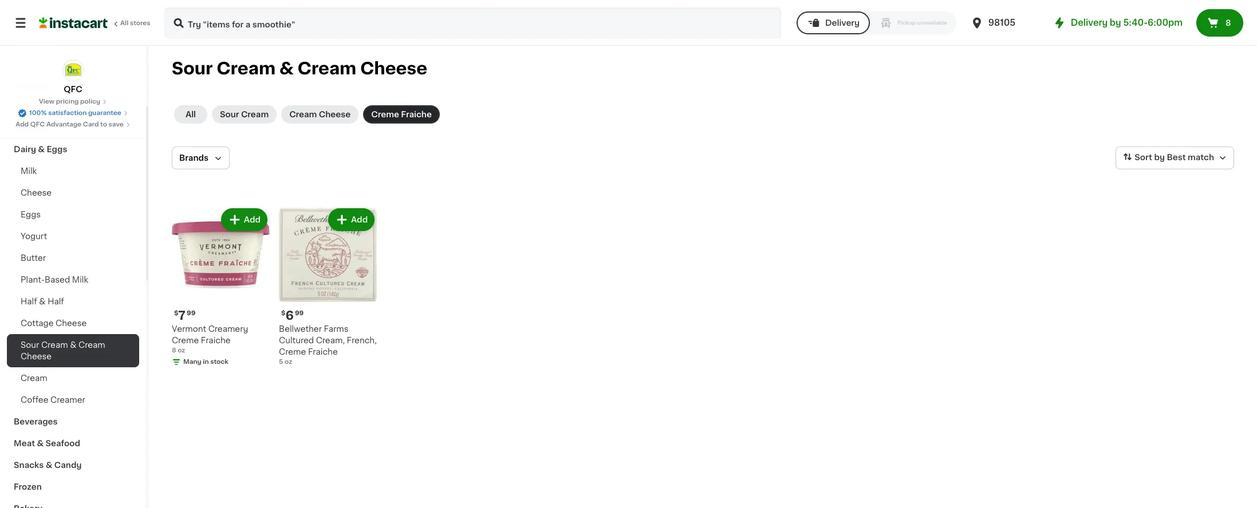 Task type: locate. For each thing, give the bounding box(es) containing it.
product group containing 6
[[279, 206, 377, 367]]

99 right 7
[[187, 311, 196, 317]]

cream inside "link"
[[21, 375, 47, 383]]

99
[[187, 311, 196, 317], [295, 311, 304, 317]]

milk inside 'link'
[[21, 167, 37, 175]]

1 vertical spatial creme
[[172, 337, 199, 345]]

0 vertical spatial milk
[[21, 167, 37, 175]]

creme fraiche link
[[363, 105, 440, 124]]

eggs down advantage
[[47, 146, 67, 154]]

butter
[[21, 254, 46, 262]]

eggs
[[47, 146, 67, 154], [21, 211, 41, 219]]

many in stock
[[183, 359, 229, 366]]

coffee creamer link
[[7, 390, 139, 411]]

1 horizontal spatial $
[[281, 311, 286, 317]]

0 vertical spatial fraiche
[[401, 111, 432, 119]]

sour cream link
[[212, 105, 277, 124]]

cottage cheese link
[[7, 313, 139, 335]]

2 half from the left
[[48, 298, 64, 306]]

delivery by 5:40-6:00pm
[[1071, 18, 1183, 27]]

0 horizontal spatial 8
[[172, 348, 176, 354]]

delivery
[[1071, 18, 1108, 27], [826, 19, 860, 27]]

0 horizontal spatial product group
[[172, 206, 270, 370]]

1 vertical spatial oz
[[285, 359, 292, 366]]

2 horizontal spatial creme
[[371, 111, 399, 119]]

1 horizontal spatial creme
[[279, 348, 306, 356]]

1 vertical spatial 8
[[172, 348, 176, 354]]

0 vertical spatial creme
[[371, 111, 399, 119]]

add qfc advantage card to save link
[[16, 120, 131, 129]]

add for 7
[[244, 216, 261, 224]]

0 horizontal spatial half
[[21, 298, 37, 306]]

& right meat
[[37, 440, 44, 448]]

1 horizontal spatial add button
[[329, 210, 374, 230]]

recipes link
[[7, 73, 139, 95]]

qfc inside 'add qfc advantage card to save' link
[[30, 121, 45, 128]]

advantage
[[46, 121, 81, 128]]

99 right 6
[[295, 311, 304, 317]]

0 horizontal spatial eggs
[[21, 211, 41, 219]]

99 inside '$ 7 99'
[[187, 311, 196, 317]]

1 vertical spatial fraiche
[[201, 337, 231, 345]]

half
[[21, 298, 37, 306], [48, 298, 64, 306]]

1 horizontal spatial 8
[[1226, 19, 1232, 27]]

0 horizontal spatial qfc
[[30, 121, 45, 128]]

qfc
[[64, 85, 82, 93], [30, 121, 45, 128]]

oz right 5
[[285, 359, 292, 366]]

snacks
[[14, 462, 44, 470]]

$ inside '$ 7 99'
[[174, 311, 178, 317]]

& for half
[[39, 298, 46, 306]]

100% satisfaction guarantee
[[29, 110, 121, 116]]

98105 button
[[970, 7, 1039, 39]]

2 vertical spatial sour
[[21, 341, 39, 350]]

plant-based milk
[[21, 276, 88, 284]]

99 inside $ 6 99
[[295, 311, 304, 317]]

oz inside bellwether farms cultured cream, french, creme fraiche 5 oz
[[285, 359, 292, 366]]

$ inside $ 6 99
[[281, 311, 286, 317]]

sour down cottage
[[21, 341, 39, 350]]

all
[[120, 20, 128, 26], [186, 111, 196, 119]]

& for seafood
[[37, 440, 44, 448]]

fraiche inside the vermont creamery creme fraiche 8 oz
[[201, 337, 231, 345]]

creamer
[[50, 396, 85, 405]]

meat
[[14, 440, 35, 448]]

milk right based
[[72, 276, 88, 284]]

cottage cheese
[[21, 320, 87, 328]]

None search field
[[164, 7, 782, 39]]

milk
[[21, 167, 37, 175], [72, 276, 88, 284]]

qfc up "view pricing policy" link
[[64, 85, 82, 93]]

1 horizontal spatial 99
[[295, 311, 304, 317]]

in
[[203, 359, 209, 366]]

cottage
[[21, 320, 54, 328]]

product group
[[172, 206, 270, 370], [279, 206, 377, 367]]

1 horizontal spatial add
[[244, 216, 261, 224]]

1 horizontal spatial oz
[[285, 359, 292, 366]]

sort
[[1135, 154, 1153, 162]]

0 vertical spatial by
[[1110, 18, 1122, 27]]

by inside field
[[1155, 154, 1165, 162]]

best match
[[1167, 154, 1215, 162]]

delivery for delivery by 5:40-6:00pm
[[1071, 18, 1108, 27]]

view pricing policy
[[39, 99, 100, 105]]

& left candy
[[46, 462, 52, 470]]

1 horizontal spatial qfc
[[64, 85, 82, 93]]

& up cream cheese link
[[279, 60, 294, 77]]

cream link
[[7, 368, 139, 390]]

1 horizontal spatial all
[[186, 111, 196, 119]]

1 vertical spatial all
[[186, 111, 196, 119]]

cheese inside "link"
[[21, 189, 52, 197]]

delivery by 5:40-6:00pm link
[[1053, 16, 1183, 30]]

1 horizontal spatial delivery
[[1071, 18, 1108, 27]]

delivery inside 'button'
[[826, 19, 860, 27]]

cream,
[[316, 337, 345, 345]]

sour cream
[[220, 111, 269, 119]]

98105
[[989, 18, 1016, 27]]

milk down the dairy
[[21, 167, 37, 175]]

1 horizontal spatial by
[[1155, 154, 1165, 162]]

1 99 from the left
[[187, 311, 196, 317]]

1 vertical spatial sour
[[220, 111, 239, 119]]

0 horizontal spatial creme
[[172, 337, 199, 345]]

0 horizontal spatial by
[[1110, 18, 1122, 27]]

qfc inside "link"
[[64, 85, 82, 93]]

1 product group from the left
[[172, 206, 270, 370]]

1 horizontal spatial eggs
[[47, 146, 67, 154]]

0 vertical spatial sour cream & cream cheese
[[172, 60, 427, 77]]

0 horizontal spatial oz
[[178, 348, 185, 354]]

brands button
[[172, 147, 230, 170]]

sort by
[[1135, 154, 1165, 162]]

qfc link
[[62, 60, 84, 95]]

0 horizontal spatial 99
[[187, 311, 196, 317]]

add
[[16, 121, 29, 128], [244, 216, 261, 224], [351, 216, 368, 224]]

sour right all link
[[220, 111, 239, 119]]

1 horizontal spatial milk
[[72, 276, 88, 284]]

half down plant-
[[21, 298, 37, 306]]

eggs up yogurt
[[21, 211, 41, 219]]

1 vertical spatial by
[[1155, 154, 1165, 162]]

oz inside the vermont creamery creme fraiche 8 oz
[[178, 348, 185, 354]]

creamery
[[208, 325, 248, 334]]

sour
[[172, 60, 213, 77], [220, 111, 239, 119], [21, 341, 39, 350]]

0 horizontal spatial milk
[[21, 167, 37, 175]]

$
[[174, 311, 178, 317], [281, 311, 286, 317]]

2 horizontal spatial add
[[351, 216, 368, 224]]

oz
[[178, 348, 185, 354], [285, 359, 292, 366]]

candy
[[54, 462, 82, 470]]

produce
[[14, 124, 49, 132]]

vermont
[[172, 325, 206, 334]]

0 vertical spatial oz
[[178, 348, 185, 354]]

sour cream & cream cheese
[[172, 60, 427, 77], [21, 341, 105, 361]]

recipes
[[14, 80, 47, 88]]

add button
[[222, 210, 266, 230], [329, 210, 374, 230]]

match
[[1188, 154, 1215, 162]]

creme inside bellwether farms cultured cream, french, creme fraiche 5 oz
[[279, 348, 306, 356]]

1 add button from the left
[[222, 210, 266, 230]]

$ for 7
[[174, 311, 178, 317]]

2 vertical spatial creme
[[279, 348, 306, 356]]

coffee
[[21, 396, 48, 405]]

french,
[[347, 337, 377, 345]]

all left the stores
[[120, 20, 128, 26]]

& down the cottage cheese link
[[70, 341, 76, 350]]

2 add button from the left
[[329, 210, 374, 230]]

plant-
[[21, 276, 45, 284]]

cream cheese
[[289, 111, 351, 119]]

0 horizontal spatial fraiche
[[201, 337, 231, 345]]

by
[[1110, 18, 1122, 27], [1155, 154, 1165, 162]]

1 horizontal spatial half
[[48, 298, 64, 306]]

cream
[[217, 60, 276, 77], [298, 60, 357, 77], [241, 111, 269, 119], [289, 111, 317, 119], [41, 341, 68, 350], [78, 341, 105, 350], [21, 375, 47, 383]]

1 $ from the left
[[174, 311, 178, 317]]

2 product group from the left
[[279, 206, 377, 367]]

fraiche inside "link"
[[401, 111, 432, 119]]

dairy & eggs link
[[7, 139, 139, 160]]

0 horizontal spatial add button
[[222, 210, 266, 230]]

oz up many
[[178, 348, 185, 354]]

0 horizontal spatial delivery
[[826, 19, 860, 27]]

2 99 from the left
[[295, 311, 304, 317]]

& up cottage
[[39, 298, 46, 306]]

sour cream & cream cheese up cream cheese link
[[172, 60, 427, 77]]

0 vertical spatial all
[[120, 20, 128, 26]]

seafood
[[46, 440, 80, 448]]

add for 6
[[351, 216, 368, 224]]

0 horizontal spatial all
[[120, 20, 128, 26]]

& right the dairy
[[38, 146, 45, 154]]

1 half from the left
[[21, 298, 37, 306]]

bellwether farms cultured cream, french, creme fraiche 5 oz
[[279, 325, 377, 366]]

half down plant-based milk
[[48, 298, 64, 306]]

half & half link
[[7, 291, 139, 313]]

qfc down 100% at top
[[30, 121, 45, 128]]

1 horizontal spatial product group
[[279, 206, 377, 367]]

8
[[1226, 19, 1232, 27], [172, 348, 176, 354]]

$ up the vermont
[[174, 311, 178, 317]]

stock
[[210, 359, 229, 366]]

all up 'brands'
[[186, 111, 196, 119]]

1 horizontal spatial fraiche
[[308, 348, 338, 356]]

0 horizontal spatial sour cream & cream cheese
[[21, 341, 105, 361]]

0 vertical spatial sour
[[172, 60, 213, 77]]

by left 5:40-
[[1110, 18, 1122, 27]]

0 vertical spatial 8
[[1226, 19, 1232, 27]]

2 $ from the left
[[281, 311, 286, 317]]

$ up bellwether
[[281, 311, 286, 317]]

$ 6 99
[[281, 310, 304, 322]]

2 horizontal spatial fraiche
[[401, 111, 432, 119]]

Search field
[[165, 8, 781, 38]]

add button for 7
[[222, 210, 266, 230]]

1 horizontal spatial sour
[[172, 60, 213, 77]]

by right sort at right top
[[1155, 154, 1165, 162]]

cheese
[[360, 60, 427, 77], [319, 111, 351, 119], [21, 189, 52, 197], [56, 320, 87, 328], [21, 353, 52, 361]]

0 vertical spatial eggs
[[47, 146, 67, 154]]

snacks & candy link
[[7, 455, 139, 477]]

sour up all link
[[172, 60, 213, 77]]

sour cream & cream cheese down the cottage cheese
[[21, 341, 105, 361]]

100% satisfaction guarantee button
[[18, 107, 128, 118]]

0 horizontal spatial sour
[[21, 341, 39, 350]]

yogurt
[[21, 233, 47, 241]]

2 vertical spatial fraiche
[[308, 348, 338, 356]]

dairy & eggs
[[14, 146, 67, 154]]

guarantee
[[88, 110, 121, 116]]

1 vertical spatial qfc
[[30, 121, 45, 128]]

view pricing policy link
[[39, 97, 107, 107]]

0 horizontal spatial $
[[174, 311, 178, 317]]

0 vertical spatial qfc
[[64, 85, 82, 93]]



Task type: describe. For each thing, give the bounding box(es) containing it.
eggs link
[[7, 204, 139, 226]]

beverages
[[14, 418, 58, 426]]

view
[[39, 99, 54, 105]]

0 horizontal spatial add
[[16, 121, 29, 128]]

stores
[[130, 20, 151, 26]]

many
[[183, 359, 202, 366]]

add qfc advantage card to save
[[16, 121, 124, 128]]

all for all
[[186, 111, 196, 119]]

100%
[[29, 110, 47, 116]]

best
[[1167, 154, 1186, 162]]

99 for 7
[[187, 311, 196, 317]]

thanksgiving link
[[7, 95, 139, 117]]

card
[[83, 121, 99, 128]]

1 vertical spatial eggs
[[21, 211, 41, 219]]

frozen link
[[7, 477, 139, 498]]

meat & seafood
[[14, 440, 80, 448]]

pricing
[[56, 99, 79, 105]]

to
[[100, 121, 107, 128]]

5:40-
[[1124, 18, 1148, 27]]

based
[[45, 276, 70, 284]]

& inside sour cream & cream cheese
[[70, 341, 76, 350]]

99 for 6
[[295, 311, 304, 317]]

brands
[[179, 154, 209, 162]]

1 vertical spatial milk
[[72, 276, 88, 284]]

6
[[286, 310, 294, 322]]

plant-based milk link
[[7, 269, 139, 291]]

cheese link
[[7, 182, 139, 204]]

instacart logo image
[[39, 16, 108, 30]]

lists link
[[7, 32, 139, 55]]

sour cream & cream cheese link
[[7, 335, 139, 368]]

vermont creamery creme fraiche 8 oz
[[172, 325, 248, 354]]

7
[[178, 310, 186, 322]]

all stores
[[120, 20, 151, 26]]

8 inside the vermont creamery creme fraiche 8 oz
[[172, 348, 176, 354]]

Best match Sort by field
[[1116, 147, 1235, 170]]

cultured
[[279, 337, 314, 345]]

cream cheese link
[[281, 105, 359, 124]]

farms
[[324, 325, 349, 334]]

fraiche inside bellwether farms cultured cream, french, creme fraiche 5 oz
[[308, 348, 338, 356]]

5
[[279, 359, 283, 366]]

$ for 6
[[281, 311, 286, 317]]

by for sort
[[1155, 154, 1165, 162]]

all for all stores
[[120, 20, 128, 26]]

milk link
[[7, 160, 139, 182]]

meat & seafood link
[[7, 433, 139, 455]]

product group containing 7
[[172, 206, 270, 370]]

save
[[109, 121, 124, 128]]

butter link
[[7, 248, 139, 269]]

produce link
[[7, 117, 139, 139]]

delivery button
[[797, 11, 870, 34]]

half & half
[[21, 298, 64, 306]]

creme inside creme fraiche "link"
[[371, 111, 399, 119]]

bellwether
[[279, 325, 322, 334]]

& for candy
[[46, 462, 52, 470]]

coffee creamer
[[21, 396, 85, 405]]

1 vertical spatial sour cream & cream cheese
[[21, 341, 105, 361]]

creme inside the vermont creamery creme fraiche 8 oz
[[172, 337, 199, 345]]

delivery for delivery
[[826, 19, 860, 27]]

thanksgiving
[[14, 102, 69, 110]]

qfc logo image
[[62, 60, 84, 81]]

all link
[[174, 105, 207, 124]]

dairy
[[14, 146, 36, 154]]

1 horizontal spatial sour cream & cream cheese
[[172, 60, 427, 77]]

sour inside sour cream & cream cheese
[[21, 341, 39, 350]]

all stores link
[[39, 7, 151, 39]]

yogurt link
[[7, 226, 139, 248]]

satisfaction
[[48, 110, 87, 116]]

8 button
[[1197, 9, 1244, 37]]

8 inside button
[[1226, 19, 1232, 27]]

policy
[[80, 99, 100, 105]]

creme fraiche
[[371, 111, 432, 119]]

lists
[[32, 40, 52, 48]]

beverages link
[[7, 411, 139, 433]]

$ 7 99
[[174, 310, 196, 322]]

frozen
[[14, 484, 42, 492]]

snacks & candy
[[14, 462, 82, 470]]

service type group
[[797, 11, 957, 34]]

& for eggs
[[38, 146, 45, 154]]

6:00pm
[[1148, 18, 1183, 27]]

2 horizontal spatial sour
[[220, 111, 239, 119]]

by for delivery
[[1110, 18, 1122, 27]]

add button for 6
[[329, 210, 374, 230]]



Task type: vqa. For each thing, say whether or not it's contained in the screenshot.
"Add" to the right
yes



